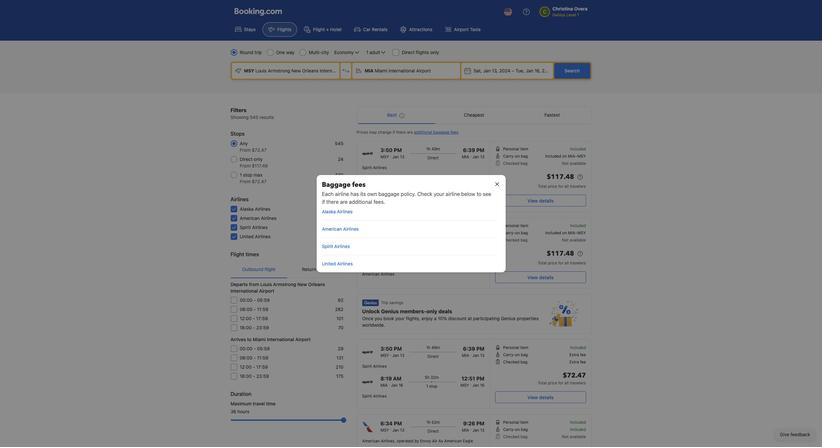 Task type: describe. For each thing, give the bounding box(es) containing it.
results
[[260, 115, 274, 120]]

alaska airlines inside baggage fees dialog
[[322, 209, 353, 215]]

view for american airlines
[[528, 198, 538, 204]]

personal item for extra fee
[[503, 346, 528, 351]]

1 travelers from the top
[[570, 184, 586, 189]]

alaska inside baggage fees dialog
[[322, 209, 336, 215]]

each
[[322, 191, 333, 197]]

filters showing 545 results
[[231, 107, 274, 120]]

best
[[387, 112, 397, 118]]

return flight
[[302, 267, 328, 272]]

has
[[350, 191, 359, 197]]

- for 210
[[253, 365, 255, 370]]

. inside 6:34 pm msy . jan 13
[[390, 427, 391, 432]]

view details for spirit airlines
[[528, 395, 554, 401]]

personal item for included on
[[503, 147, 528, 152]]

175
[[336, 374, 344, 379]]

direct down additional baggage fees link
[[428, 156, 439, 161]]

price for 2nd view details button
[[548, 261, 557, 266]]

2 for from the top
[[558, 261, 564, 266]]

louis
[[260, 282, 272, 288]]

own
[[367, 191, 377, 197]]

2 extra fee from the top
[[570, 360, 586, 365]]

545 inside filters showing 545 results
[[250, 115, 258, 120]]

checked bag for american airlines view details button
[[503, 161, 528, 166]]

1 total from the top
[[538, 184, 547, 189]]

members-
[[400, 309, 426, 315]]

view for spirit airlines
[[528, 395, 538, 401]]

11:59 for miami
[[257, 355, 268, 361]]

direct inside direct only from $117.48
[[240, 157, 253, 162]]

spirit airlines up times
[[240, 225, 268, 230]]

6:39 for included on
[[463, 147, 475, 153]]

give
[[780, 432, 790, 438]]

0 vertical spatial united
[[240, 234, 254, 240]]

flight + hotel link
[[298, 22, 347, 37]]

view details for american airlines
[[528, 198, 554, 204]]

orleans
[[308, 282, 325, 288]]

car rentals
[[363, 27, 388, 32]]

1 horizontal spatial international
[[267, 337, 294, 343]]

jan inside the 12:51 pm msy . jan 16
[[473, 383, 479, 388]]

05:59 for louis
[[257, 298, 270, 303]]

give feedback button
[[775, 429, 816, 441]]

1h 52m
[[426, 420, 440, 425]]

included inside included carry-on bag
[[570, 224, 586, 228]]

unlock genius members-only deals once you book your flights, enjoy a 10% discount at participating genius properties worldwide.
[[362, 309, 539, 328]]

american airlines, operated by envoy air as american eagle
[[362, 439, 473, 444]]

carry-on bag for included
[[503, 428, 528, 433]]

american airlines inside baggage fees dialog
[[322, 226, 359, 232]]

2 total price for all travelers from the top
[[538, 261, 586, 266]]

carry-on bag for extra fee
[[503, 353, 528, 358]]

car
[[363, 27, 371, 32]]

departs
[[231, 282, 248, 288]]

1 stop max from $72.47
[[240, 172, 267, 184]]

- for 29
[[254, 346, 256, 352]]

428
[[335, 216, 344, 221]]

msy up 8:19 at the bottom of the page
[[381, 354, 389, 358]]

3:50 pm msy . jan 13 for american airlines
[[381, 147, 404, 160]]

arrives to miami international airport
[[231, 337, 311, 343]]

1 extra from the top
[[570, 353, 579, 358]]

06:00 - 11:59 for to
[[240, 355, 268, 361]]

+
[[326, 27, 329, 32]]

fastest button
[[513, 107, 591, 124]]

17:59 for louis
[[256, 316, 268, 322]]

2 personal item from the top
[[503, 224, 528, 228]]

attractions link
[[394, 22, 438, 37]]

flights
[[277, 27, 291, 32]]

23:59 for miami
[[256, 374, 269, 379]]

2 travelers from the top
[[570, 261, 586, 266]]

3 available from the top
[[570, 435, 586, 440]]

13 inside 6:34 pm msy . jan 13
[[400, 428, 404, 433]]

attractions
[[409, 27, 432, 32]]

international inside departs from louis armstrong new orleans international airport
[[231, 289, 258, 294]]

2 airline from the left
[[446, 191, 460, 197]]

hours
[[238, 409, 249, 415]]

2 fee from the top
[[580, 360, 586, 365]]

united inside baggage fees dialog
[[322, 261, 336, 267]]

personal for extra fee
[[503, 346, 519, 351]]

direct flights only
[[402, 50, 439, 55]]

carry-on bag for included on
[[503, 154, 528, 159]]

0 horizontal spatial alaska airlines
[[240, 206, 270, 212]]

1 for 1 stop
[[426, 384, 428, 389]]

11:59 for louis
[[257, 307, 268, 312]]

mia inside 8:19 am mia . jan 16
[[381, 383, 388, 388]]

give feedback
[[780, 432, 810, 438]]

msy down change
[[381, 155, 389, 160]]

direct down 1h 52m
[[428, 429, 439, 434]]

2 item from the top
[[520, 224, 528, 228]]

car rentals link
[[348, 22, 393, 37]]

all inside $72.47 total price for all travelers
[[565, 381, 569, 386]]

8:19 am mia . jan 16
[[381, 376, 403, 388]]

- for 101
[[253, 316, 255, 322]]

alaska airlines link
[[322, 209, 353, 215]]

item for included
[[520, 420, 528, 425]]

flight for flight + hotel
[[313, 27, 325, 32]]

5h
[[425, 376, 430, 380]]

1 horizontal spatial if
[[393, 130, 395, 135]]

return
[[302, 267, 316, 272]]

your inside the baggage fees each airline has its own baggage policy. check your airline below to see if there are additional fees.
[[434, 191, 444, 197]]

0 vertical spatial genius
[[381, 309, 399, 315]]

checked for spirit airlines view details button
[[503, 360, 520, 365]]

101
[[336, 316, 344, 322]]

2 view details from the top
[[528, 275, 554, 280]]

6:50 pm
[[381, 254, 402, 260]]

1 airline from the left
[[335, 191, 349, 197]]

1 extra fee from the top
[[570, 353, 586, 358]]

1 included on mia–msy from the top
[[545, 154, 586, 159]]

any
[[240, 141, 248, 146]]

any from $72.47
[[240, 141, 267, 153]]

personal for included on
[[503, 147, 519, 152]]

spirit airlines inside baggage fees dialog
[[322, 244, 350, 249]]

3:50 for american airlines
[[381, 147, 393, 153]]

multi-
[[309, 50, 321, 55]]

direct up the 5h 32m
[[428, 354, 439, 359]]

way
[[286, 50, 294, 55]]

carry- for included
[[503, 428, 515, 433]]

available for 2nd view details button
[[570, 238, 586, 243]]

8:00
[[463, 254, 475, 260]]

12:51
[[462, 376, 475, 382]]

0 vertical spatial airport
[[454, 27, 469, 32]]

10m
[[431, 253, 439, 258]]

3:50 pm msy . jan 13 for spirit airlines
[[381, 346, 404, 358]]

duration
[[231, 392, 252, 397]]

29
[[338, 346, 344, 352]]

1 for 1 stop max from $72.47
[[240, 172, 242, 178]]

9:26
[[463, 421, 475, 427]]

18:00 for departs from louis armstrong new orleans international airport
[[240, 325, 252, 331]]

cheapest
[[464, 112, 484, 118]]

6:39 for extra fee
[[463, 346, 475, 352]]

view details button for american airlines
[[495, 195, 586, 207]]

msy inside the 12:51 pm msy . jan 16
[[461, 383, 469, 388]]

cheapest button
[[435, 107, 513, 124]]

16 for am
[[399, 383, 403, 388]]

airport taxis link
[[439, 22, 486, 37]]

6:50
[[381, 254, 393, 260]]

1 vertical spatial 545
[[335, 141, 344, 146]]

baggage
[[322, 180, 351, 189]]

24
[[338, 157, 344, 162]]

1 total price for all travelers from the top
[[538, 184, 586, 189]]

search button
[[554, 63, 590, 79]]

checked for 2nd view details button
[[503, 238, 520, 243]]

flights link
[[263, 22, 297, 37]]

time
[[266, 401, 276, 407]]

flight times
[[231, 252, 259, 258]]

checked for american airlines view details button
[[503, 161, 520, 166]]

tab list for unlock genius members-only deals
[[357, 107, 591, 124]]

airport taxis
[[454, 27, 481, 32]]

direct only from $117.48
[[240, 157, 268, 169]]

05:59 for miami
[[257, 346, 270, 352]]

3 not available from the top
[[562, 435, 586, 440]]

carry- for included on
[[503, 154, 515, 159]]

fees inside the baggage fees each airline has its own baggage policy. check your airline below to see if there are additional fees.
[[352, 180, 365, 189]]

book
[[384, 316, 394, 322]]

16 for pm
[[480, 383, 485, 388]]

by
[[415, 439, 419, 444]]

1 for from the top
[[558, 184, 564, 189]]

1 vertical spatial genius
[[501, 316, 516, 322]]

0 vertical spatial additional
[[414, 130, 432, 135]]

2 view details button from the top
[[495, 272, 586, 284]]

operated
[[397, 439, 414, 444]]

00:00 for arrives
[[240, 346, 252, 352]]

1 fee from the top
[[580, 353, 586, 358]]

2 total from the top
[[538, 261, 547, 266]]

outbound flight button
[[231, 261, 287, 278]]

0 vertical spatial fees
[[451, 130, 459, 135]]

4 checked bag from the top
[[503, 435, 528, 440]]

discount
[[448, 316, 467, 322]]

search
[[565, 68, 580, 74]]

stop for 1 stop max from $72.47
[[243, 172, 252, 178]]

properties
[[517, 316, 539, 322]]

18:00 - 23:59 for from
[[240, 325, 269, 331]]

1 horizontal spatial airport
[[295, 337, 311, 343]]

mia–msy for american airlines view details button
[[568, 154, 586, 159]]

1 vertical spatial to
[[247, 337, 252, 343]]

23:59 for louis
[[256, 325, 269, 331]]

travelers inside $72.47 total price for all travelers
[[570, 381, 586, 386]]

06:00 for departs
[[240, 307, 253, 312]]

outbound flight
[[242, 267, 275, 272]]

2 view from the top
[[528, 275, 538, 280]]

prices
[[357, 130, 368, 135]]

showing
[[231, 115, 249, 120]]

spirit airlines up 'own'
[[362, 165, 387, 170]]

carry- for extra fee
[[503, 353, 515, 358]]

jan inside 9:26 pm mia . jan 13
[[473, 428, 479, 433]]

pm inside 6:34 pm msy . jan 13
[[394, 421, 402, 427]]

departs from louis armstrong new orleans international airport
[[231, 282, 325, 294]]

all for 2nd view details button
[[565, 261, 569, 266]]

10%
[[438, 316, 447, 322]]

17:59 for miami
[[256, 365, 268, 370]]

- for 282
[[254, 307, 256, 312]]

spirit inside baggage fees dialog
[[322, 244, 333, 249]]

at
[[468, 316, 472, 322]]

from
[[249, 282, 259, 288]]

personal for included
[[503, 420, 519, 425]]

round
[[240, 50, 253, 55]]

details for spirit airlines
[[539, 395, 554, 401]]

armstrong
[[273, 282, 296, 288]]

hotel
[[330, 27, 342, 32]]

0 vertical spatial united airlines
[[240, 234, 271, 240]]

0 vertical spatial only
[[430, 50, 439, 55]]

price inside $72.47 total price for all travelers
[[548, 381, 557, 386]]



Task type: locate. For each thing, give the bounding box(es) containing it.
1 vertical spatial stop
[[429, 384, 437, 389]]

stays link
[[229, 22, 261, 37]]

trip
[[255, 50, 262, 55]]

spirit airlines down 59
[[322, 244, 350, 249]]

0 vertical spatial 17:59
[[256, 316, 268, 322]]

not for american airlines view details button
[[562, 161, 569, 166]]

airport inside departs from louis armstrong new orleans international airport
[[259, 289, 274, 294]]

2 vertical spatial not
[[562, 435, 569, 440]]

18:00 up arrives
[[240, 325, 252, 331]]

2 extra from the top
[[570, 360, 579, 365]]

0 horizontal spatial are
[[340, 199, 348, 205]]

1 vertical spatial baggage
[[378, 191, 399, 197]]

1 vertical spatial not available
[[562, 238, 586, 243]]

on inside included carry-on bag
[[515, 231, 520, 236]]

1 down '5h'
[[426, 384, 428, 389]]

1 price from the top
[[548, 184, 557, 189]]

msy down 12:51
[[461, 383, 469, 388]]

flight left the +
[[313, 27, 325, 32]]

52m
[[432, 420, 440, 425]]

. inside 8:19 am mia . jan 16
[[389, 382, 390, 387]]

0 horizontal spatial to
[[247, 337, 252, 343]]

spirit airlines down 8:19 at the bottom of the page
[[362, 394, 387, 399]]

1 16 from the left
[[399, 383, 403, 388]]

3 for from the top
[[558, 381, 564, 386]]

49m down the a in the bottom right of the page
[[432, 346, 440, 351]]

00:00 for departs
[[240, 298, 252, 303]]

0 horizontal spatial baggage
[[378, 191, 399, 197]]

fees down the cheapest "button"
[[451, 130, 459, 135]]

3 total from the top
[[538, 381, 547, 386]]

545
[[250, 115, 258, 120], [335, 141, 344, 146]]

international down departs
[[231, 289, 258, 294]]

0 horizontal spatial tab list
[[231, 261, 344, 279]]

change
[[378, 130, 392, 135]]

item for extra fee
[[520, 346, 528, 351]]

1 checked from the top
[[503, 161, 520, 166]]

alaska airlines up '428'
[[322, 209, 353, 215]]

2 vertical spatial airport
[[295, 337, 311, 343]]

0 vertical spatial details
[[539, 198, 554, 204]]

1 vertical spatial 05:59
[[257, 346, 270, 352]]

1 vertical spatial if
[[322, 199, 325, 205]]

extra fee
[[570, 353, 586, 358], [570, 360, 586, 365]]

18:00 for arrives to miami international airport
[[240, 374, 252, 379]]

2 vertical spatial for
[[558, 381, 564, 386]]

3 travelers from the top
[[570, 381, 586, 386]]

1 vertical spatial 12:00 - 17:59
[[240, 365, 268, 370]]

17:59 up the miami
[[256, 316, 268, 322]]

3 checked from the top
[[503, 360, 520, 365]]

- for 70
[[253, 325, 255, 331]]

0 vertical spatial fee
[[580, 353, 586, 358]]

1 view details from the top
[[528, 198, 554, 204]]

flight inside flight + hotel link
[[313, 27, 325, 32]]

1
[[240, 172, 242, 178], [426, 384, 428, 389]]

1h 49m for spirit airlines
[[426, 346, 440, 351]]

3:50 pm msy . jan 13 up 'am'
[[381, 346, 404, 358]]

1 available from the top
[[570, 161, 586, 166]]

price for american airlines view details button
[[548, 184, 557, 189]]

1 not available from the top
[[562, 161, 586, 166]]

2 11:59 from the top
[[257, 355, 268, 361]]

18:00 up duration
[[240, 374, 252, 379]]

1 vertical spatial 00:00
[[240, 346, 252, 352]]

as
[[439, 439, 443, 444]]

11:59 down the miami
[[257, 355, 268, 361]]

1 not from the top
[[562, 161, 569, 166]]

1 checked bag from the top
[[503, 161, 528, 166]]

3:50 down worldwide.
[[381, 346, 393, 352]]

12:00 for arrives
[[240, 365, 252, 370]]

2 details from the top
[[539, 275, 554, 280]]

06:00 - 11:59
[[240, 307, 268, 312], [240, 355, 268, 361]]

12:00 - 17:59 for to
[[240, 365, 268, 370]]

price
[[548, 184, 557, 189], [548, 261, 557, 266], [548, 381, 557, 386]]

view details button for spirit airlines
[[495, 392, 586, 404]]

2 05:59 from the top
[[257, 346, 270, 352]]

1 from from the top
[[240, 147, 251, 153]]

flight left times
[[231, 252, 244, 258]]

genius up book
[[381, 309, 399, 315]]

from inside direct only from $117.48
[[240, 163, 251, 169]]

2 6:39 from the top
[[463, 346, 475, 352]]

3 all from the top
[[565, 381, 569, 386]]

trip savings
[[381, 301, 403, 306]]

0 vertical spatial $117.48 region
[[495, 172, 586, 184]]

city
[[321, 50, 329, 55]]

baggage for may
[[433, 130, 450, 135]]

baggage for fees
[[378, 191, 399, 197]]

70
[[338, 325, 344, 331]]

stop
[[243, 172, 252, 178], [429, 384, 437, 389]]

bag
[[521, 154, 528, 159], [521, 161, 528, 166], [521, 231, 528, 236], [521, 238, 528, 243], [521, 353, 528, 358], [521, 360, 528, 365], [521, 428, 528, 433], [521, 435, 528, 440]]

0 vertical spatial $117.48
[[252, 163, 268, 169]]

1 item from the top
[[520, 147, 528, 152]]

17:59 down the miami
[[256, 365, 268, 370]]

alaska airlines
[[240, 206, 270, 212], [322, 209, 353, 215]]

1h 49m down additional baggage fees link
[[426, 147, 440, 152]]

united airlines down 'spirit airlines' link
[[322, 261, 353, 267]]

flight up louis
[[265, 267, 275, 272]]

total inside $72.47 total price for all travelers
[[538, 381, 547, 386]]

0 vertical spatial your
[[434, 191, 444, 197]]

159
[[336, 225, 344, 230]]

1 horizontal spatial baggage
[[433, 130, 450, 135]]

are
[[407, 130, 413, 135], [340, 199, 348, 205]]

airline down baggage
[[335, 191, 349, 197]]

from down direct only from $117.48
[[240, 179, 251, 184]]

alaska
[[240, 206, 254, 212], [322, 209, 336, 215]]

00:00
[[240, 298, 252, 303], [240, 346, 252, 352]]

2 all from the top
[[565, 261, 569, 266]]

airlines
[[373, 165, 387, 170], [381, 195, 395, 200], [231, 197, 249, 203], [255, 206, 270, 212], [337, 209, 353, 215], [261, 216, 277, 221], [252, 225, 268, 230], [343, 226, 359, 232], [255, 234, 271, 240], [334, 244, 350, 249], [337, 261, 353, 267], [381, 272, 395, 277], [373, 364, 387, 369], [373, 394, 387, 399]]

1 vertical spatial $72.47
[[252, 179, 267, 184]]

2 carry- from the top
[[503, 231, 515, 236]]

united up return flight
[[322, 261, 336, 267]]

1 vertical spatial 06:00 - 11:59
[[240, 355, 268, 361]]

1 49m from the top
[[432, 147, 440, 152]]

3 personal from the top
[[503, 346, 519, 351]]

0 vertical spatial 3:50
[[381, 147, 393, 153]]

2 vertical spatial 1h
[[426, 420, 431, 425]]

pm inside the 12:51 pm msy . jan 16
[[476, 376, 485, 382]]

alaska up '428'
[[322, 209, 336, 215]]

checked bag for spirit airlines view details button
[[503, 360, 528, 365]]

1 vertical spatial available
[[570, 238, 586, 243]]

3 carry-on bag from the top
[[503, 428, 528, 433]]

0 vertical spatial extra
[[570, 353, 579, 358]]

united airlines up times
[[240, 234, 271, 240]]

12:00 for departs
[[240, 316, 252, 322]]

1 1h 49m from the top
[[426, 147, 440, 152]]

1 vertical spatial view details button
[[495, 272, 586, 284]]

2h 10m
[[425, 253, 439, 258]]

9:26 pm mia . jan 13
[[462, 421, 485, 433]]

participating
[[473, 316, 500, 322]]

12:51 pm msy . jan 16
[[461, 376, 485, 388]]

2 06:00 from the top
[[240, 355, 253, 361]]

0 vertical spatial carry-on bag
[[503, 154, 528, 159]]

0 horizontal spatial 1
[[240, 172, 242, 178]]

0 vertical spatial there
[[396, 130, 406, 135]]

united airlines
[[240, 234, 271, 240], [322, 261, 353, 267]]

fees up has
[[352, 180, 365, 189]]

6:39 pm mia . jan 13 for extra fee
[[462, 346, 485, 358]]

3:50 pm msy . jan 13 down change
[[381, 147, 404, 160]]

1 horizontal spatial tab list
[[357, 107, 591, 124]]

tab list
[[357, 107, 591, 124], [231, 261, 344, 279]]

11:59 down louis
[[257, 307, 268, 312]]

filters
[[231, 107, 247, 113]]

1 vertical spatial 6:39 pm mia . jan 13
[[462, 346, 485, 358]]

1 06:00 - 11:59 from the top
[[240, 307, 268, 312]]

16 inside 8:19 am mia . jan 16
[[399, 383, 403, 388]]

if
[[393, 130, 395, 135], [322, 199, 325, 205]]

06:00
[[240, 307, 253, 312], [240, 355, 253, 361]]

2 vertical spatial available
[[570, 435, 586, 440]]

- for 175
[[253, 374, 255, 379]]

if right change
[[393, 130, 395, 135]]

jan inside 8:19 am mia . jan 16
[[391, 383, 398, 388]]

deals
[[439, 309, 452, 315]]

personal
[[503, 147, 519, 152], [503, 224, 519, 228], [503, 346, 519, 351], [503, 420, 519, 425]]

0 vertical spatial 6:39
[[463, 147, 475, 153]]

$117.48 region for american airlines view details button
[[495, 172, 586, 184]]

not available for american airlines view details button
[[562, 161, 586, 166]]

1 horizontal spatial flight
[[313, 27, 325, 32]]

international right the miami
[[267, 337, 294, 343]]

0 vertical spatial 49m
[[432, 147, 440, 152]]

23:59 up the miami
[[256, 325, 269, 331]]

2 18:00 from the top
[[240, 374, 252, 379]]

06:00 for arrives
[[240, 355, 253, 361]]

2 personal from the top
[[503, 224, 519, 228]]

545 left results
[[250, 115, 258, 120]]

1 vertical spatial 18:00
[[240, 374, 252, 379]]

below
[[461, 191, 475, 197]]

0 vertical spatial $72.47
[[252, 147, 267, 153]]

3 price from the top
[[548, 381, 557, 386]]

0 vertical spatial total
[[538, 184, 547, 189]]

1 23:59 from the top
[[256, 325, 269, 331]]

there right change
[[396, 130, 406, 135]]

baggage inside the baggage fees each airline has its own baggage policy. check your airline below to see if there are additional fees.
[[378, 191, 399, 197]]

0 horizontal spatial 545
[[250, 115, 258, 120]]

from up 1 stop max from $72.47
[[240, 163, 251, 169]]

$117.48 inside direct only from $117.48
[[252, 163, 268, 169]]

2 included on mia–msy from the top
[[545, 231, 586, 236]]

flight for return flight
[[318, 267, 328, 272]]

1 horizontal spatial 1
[[426, 384, 428, 389]]

1 00:00 from the top
[[240, 298, 252, 303]]

stop for 1 stop
[[429, 384, 437, 389]]

1 vertical spatial total price for all travelers
[[538, 261, 586, 266]]

united airlines inside baggage fees dialog
[[322, 261, 353, 267]]

2 vertical spatial view details
[[528, 395, 554, 401]]

18:00 - 23:59 for to
[[240, 374, 269, 379]]

0 vertical spatial tab list
[[357, 107, 591, 124]]

maximum
[[231, 401, 252, 407]]

-
[[254, 298, 256, 303], [254, 307, 256, 312], [253, 316, 255, 322], [253, 325, 255, 331], [254, 346, 256, 352], [254, 355, 256, 361], [253, 365, 255, 370], [253, 374, 255, 379]]

are inside the baggage fees each airline has its own baggage policy. check your airline below to see if there are additional fees.
[[340, 199, 348, 205]]

tab list for 06:00 - 11:59
[[231, 261, 344, 279]]

2 00:00 from the top
[[240, 346, 252, 352]]

1 vertical spatial are
[[340, 199, 348, 205]]

2 vertical spatial carry-on bag
[[503, 428, 528, 433]]

american airlines link
[[322, 226, 359, 232]]

genius image
[[362, 300, 379, 307], [362, 300, 379, 307], [549, 301, 578, 328]]

$117.48 for 2nd view details button
[[547, 249, 574, 258]]

2 16 from the left
[[480, 383, 485, 388]]

1 vertical spatial united airlines
[[322, 261, 353, 267]]

worldwide.
[[362, 323, 385, 328]]

1 6:39 from the top
[[463, 147, 475, 153]]

0 vertical spatial 12:00
[[240, 316, 252, 322]]

$72.47 inside $72.47 total price for all travelers
[[563, 372, 586, 380]]

1 vertical spatial price
[[548, 261, 557, 266]]

2 18:00 - 23:59 from the top
[[240, 374, 269, 379]]

. inside 9:26 pm mia . jan 13
[[470, 427, 471, 432]]

545 up 24
[[335, 141, 344, 146]]

included carry-on bag
[[503, 224, 586, 236]]

12:00 up duration
[[240, 365, 252, 370]]

spirit airlines up 8:19 at the bottom of the page
[[362, 364, 387, 369]]

mia–msy for 2nd view details button
[[568, 231, 586, 236]]

0 vertical spatial 3:50 pm msy . jan 13
[[381, 147, 404, 160]]

18:00 - 23:59 up the miami
[[240, 325, 269, 331]]

only down any from $72.47 on the left
[[254, 157, 263, 162]]

a
[[434, 316, 437, 322]]

$117.48 region for 2nd view details button
[[495, 249, 586, 261]]

6:39 pm mia . jan 13 for included on
[[462, 147, 485, 160]]

0 horizontal spatial fees
[[352, 180, 365, 189]]

1h down additional baggage fees link
[[426, 147, 431, 152]]

00:00 - 05:59 down the miami
[[240, 346, 270, 352]]

1 vertical spatial not
[[562, 238, 569, 243]]

jan inside 6:34 pm msy . jan 13
[[392, 428, 399, 433]]

1 $117.48 region from the top
[[495, 172, 586, 184]]

msy inside 6:34 pm msy . jan 13
[[381, 428, 389, 433]]

1 vertical spatial 49m
[[432, 346, 440, 351]]

1 flight from the left
[[265, 267, 275, 272]]

2 from from the top
[[240, 163, 251, 169]]

12:00 - 17:59 for from
[[240, 316, 268, 322]]

american airlines
[[362, 195, 395, 200], [240, 216, 277, 221], [322, 226, 359, 232], [362, 272, 395, 277]]

1 3:50 from the top
[[381, 147, 393, 153]]

. inside the 12:51 pm msy . jan 16
[[470, 382, 471, 387]]

1 personal item from the top
[[503, 147, 528, 152]]

05:59 down the miami
[[257, 346, 270, 352]]

details for american airlines
[[539, 198, 554, 204]]

1h 49m down the a in the bottom right of the page
[[426, 346, 440, 351]]

booking.com logo image
[[235, 8, 282, 16], [235, 8, 282, 16]]

0 horizontal spatial stop
[[243, 172, 252, 178]]

49m for american airlines
[[432, 147, 440, 152]]

from down any
[[240, 147, 251, 153]]

are up 2
[[340, 199, 348, 205]]

0 horizontal spatial 16
[[399, 383, 403, 388]]

baggage fees dialog
[[309, 167, 514, 280]]

06:00 down arrives
[[240, 355, 253, 361]]

12:00 up arrives
[[240, 316, 252, 322]]

personal item
[[503, 147, 528, 152], [503, 224, 528, 228], [503, 346, 528, 351], [503, 420, 528, 425]]

additional down "its"
[[349, 199, 372, 205]]

$72.47 inside any from $72.47
[[252, 147, 267, 153]]

1 17:59 from the top
[[256, 316, 268, 322]]

3 details from the top
[[539, 395, 554, 401]]

0 vertical spatial 00:00
[[240, 298, 252, 303]]

0 vertical spatial flight
[[313, 27, 325, 32]]

2 vertical spatial total
[[538, 381, 547, 386]]

1 personal from the top
[[503, 147, 519, 152]]

1 horizontal spatial are
[[407, 130, 413, 135]]

0 vertical spatial if
[[393, 130, 395, 135]]

0 vertical spatial mia–msy
[[568, 154, 586, 159]]

there inside the baggage fees each airline has its own baggage policy. check your airline below to see if there are additional fees.
[[326, 199, 339, 205]]

05:59 down louis
[[257, 298, 270, 303]]

0 vertical spatial 12:00 - 17:59
[[240, 316, 268, 322]]

2 carry-on bag from the top
[[503, 353, 528, 358]]

06:00 - 11:59 down 'from'
[[240, 307, 268, 312]]

0 vertical spatial extra fee
[[570, 353, 586, 358]]

1 vertical spatial 06:00
[[240, 355, 253, 361]]

2 6:39 pm mia . jan 13 from the top
[[462, 346, 485, 358]]

one
[[276, 50, 285, 55]]

0 horizontal spatial alaska
[[240, 206, 254, 212]]

not for 2nd view details button
[[562, 238, 569, 243]]

1 3:50 pm msy . jan 13 from the top
[[381, 147, 404, 160]]

1 vertical spatial $117.48
[[547, 173, 574, 182]]

49m for spirit airlines
[[432, 346, 440, 351]]

stop left max
[[243, 172, 252, 178]]

your
[[434, 191, 444, 197], [395, 316, 405, 322]]

for inside $72.47 total price for all travelers
[[558, 381, 564, 386]]

to left the miami
[[247, 337, 252, 343]]

tab list containing best
[[357, 107, 591, 124]]

carry- inside included carry-on bag
[[503, 231, 515, 236]]

carry-
[[503, 154, 515, 159], [503, 231, 515, 236], [503, 353, 515, 358], [503, 428, 515, 433]]

its
[[360, 191, 366, 197]]

2 not from the top
[[562, 238, 569, 243]]

2h
[[425, 253, 430, 258]]

alaska down 1 stop max from $72.47
[[240, 206, 254, 212]]

18:00 - 23:59 up duration
[[240, 374, 269, 379]]

round trip
[[240, 50, 262, 55]]

genius left "properties"
[[501, 316, 516, 322]]

00:00 down arrives
[[240, 346, 252, 352]]

1 vertical spatial total
[[538, 261, 547, 266]]

00:00 - 05:59 for from
[[240, 298, 270, 303]]

1h for american airlines
[[426, 147, 431, 152]]

additional down best button
[[414, 130, 432, 135]]

to inside the baggage fees each airline has its own baggage policy. check your airline below to see if there are additional fees.
[[477, 191, 481, 197]]

06:00 - 11:59 for from
[[240, 307, 268, 312]]

united up flight times
[[240, 234, 254, 240]]

spirit airlines
[[362, 165, 387, 170], [240, 225, 268, 230], [322, 244, 350, 249], [362, 364, 387, 369], [362, 394, 387, 399]]

1 05:59 from the top
[[257, 298, 270, 303]]

from inside any from $72.47
[[240, 147, 251, 153]]

131
[[337, 355, 344, 361]]

item for included on
[[520, 147, 528, 152]]

only up the a in the bottom right of the page
[[426, 309, 437, 315]]

05:59
[[257, 298, 270, 303], [257, 346, 270, 352]]

0 vertical spatial are
[[407, 130, 413, 135]]

2 23:59 from the top
[[256, 374, 269, 379]]

airline left below
[[446, 191, 460, 197]]

1 horizontal spatial your
[[434, 191, 444, 197]]

4 item from the top
[[520, 420, 528, 425]]

8:00 pm
[[463, 254, 485, 260]]

eagle
[[463, 439, 473, 444]]

2 checked bag from the top
[[503, 238, 528, 243]]

0 horizontal spatial additional
[[349, 199, 372, 205]]

1 left max
[[240, 172, 242, 178]]

3 personal item from the top
[[503, 346, 528, 351]]

mia inside 9:26 pm mia . jan 13
[[462, 428, 469, 433]]

3:50 down change
[[381, 147, 393, 153]]

miami
[[253, 337, 266, 343]]

1 horizontal spatial 16
[[480, 383, 485, 388]]

00:00 - 05:59 for to
[[240, 346, 270, 352]]

18:00 - 23:59
[[240, 325, 269, 331], [240, 374, 269, 379]]

1 view from the top
[[528, 198, 538, 204]]

bag inside included carry-on bag
[[521, 231, 528, 236]]

2 vertical spatial $117.48
[[547, 249, 574, 258]]

1 all from the top
[[565, 184, 569, 189]]

additional inside the baggage fees each airline has its own baggage policy. check your airline below to see if there are additional fees.
[[349, 199, 372, 205]]

1 vertical spatial 12:00
[[240, 365, 252, 370]]

tab list containing outbound flight
[[231, 261, 344, 279]]

multi-city
[[309, 50, 329, 55]]

direct down any from $72.47 on the left
[[240, 157, 253, 162]]

0 horizontal spatial united
[[240, 234, 254, 240]]

0 vertical spatial 06:00 - 11:59
[[240, 307, 268, 312]]

2 flight from the left
[[318, 267, 328, 272]]

$72.47 inside 1 stop max from $72.47
[[252, 179, 267, 184]]

13 inside 9:26 pm mia . jan 13
[[480, 428, 485, 433]]

1h 49m for american airlines
[[426, 147, 440, 152]]

if inside the baggage fees each airline has its own baggage policy. check your airline below to see if there are additional fees.
[[322, 199, 325, 205]]

1 inside 1 stop max from $72.47
[[240, 172, 242, 178]]

12:00 - 17:59
[[240, 316, 268, 322], [240, 365, 268, 370]]

1 vertical spatial united
[[322, 261, 336, 267]]

- for 92
[[254, 298, 256, 303]]

18:00
[[240, 325, 252, 331], [240, 374, 252, 379]]

06:00 down departs
[[240, 307, 253, 312]]

from inside 1 stop max from $72.47
[[240, 179, 251, 184]]

0 vertical spatial 1
[[240, 172, 242, 178]]

2
[[341, 206, 344, 212]]

1 details from the top
[[539, 198, 554, 204]]

baggage
[[433, 130, 450, 135], [378, 191, 399, 197]]

32m
[[431, 376, 439, 380]]

3 from from the top
[[240, 179, 251, 184]]

16 inside the 12:51 pm msy . jan 16
[[480, 383, 485, 388]]

pm inside 9:26 pm mia . jan 13
[[476, 421, 485, 427]]

policy.
[[401, 191, 416, 197]]

available for american airlines view details button
[[570, 161, 586, 166]]

are down best button
[[407, 130, 413, 135]]

0 vertical spatial 06:00
[[240, 307, 253, 312]]

direct left flights
[[402, 50, 415, 55]]

0 vertical spatial 18:00 - 23:59
[[240, 325, 269, 331]]

12:00 - 17:59 down the miami
[[240, 365, 268, 370]]

1 horizontal spatial alaska
[[322, 209, 336, 215]]

flight for outbound flight
[[265, 267, 275, 272]]

1 11:59 from the top
[[257, 307, 268, 312]]

alaska airlines down 1 stop max from $72.47
[[240, 206, 270, 212]]

8:19
[[381, 376, 392, 382]]

not available for 2nd view details button
[[562, 238, 586, 243]]

available
[[570, 161, 586, 166], [570, 238, 586, 243], [570, 435, 586, 440]]

your inside unlock genius members-only deals once you book your flights, enjoy a 10% discount at participating genius properties worldwide.
[[395, 316, 405, 322]]

06:00 - 11:59 down the miami
[[240, 355, 268, 361]]

3:50 for spirit airlines
[[381, 346, 393, 352]]

$72.47
[[252, 147, 267, 153], [252, 179, 267, 184], [563, 372, 586, 380]]

1 carry- from the top
[[503, 154, 515, 159]]

1h down enjoy
[[426, 346, 431, 351]]

$117.48 region
[[495, 172, 586, 184], [495, 249, 586, 261]]

view details
[[528, 198, 554, 204], [528, 275, 554, 280], [528, 395, 554, 401]]

flight for flight times
[[231, 252, 244, 258]]

3 not from the top
[[562, 435, 569, 440]]

49m down additional baggage fees link
[[432, 147, 440, 152]]

4 checked from the top
[[503, 435, 520, 440]]

00:00 down departs
[[240, 298, 252, 303]]

total price for all travelers
[[538, 184, 586, 189], [538, 261, 586, 266]]

american inside baggage fees dialog
[[322, 226, 342, 232]]

0 vertical spatial 6:39 pm mia . jan 13
[[462, 147, 485, 160]]

personal item for included
[[503, 420, 528, 425]]

1 vertical spatial travelers
[[570, 261, 586, 266]]

1 horizontal spatial airline
[[446, 191, 460, 197]]

- for 131
[[254, 355, 256, 361]]

only right flights
[[430, 50, 439, 55]]

1 horizontal spatial fees
[[451, 130, 459, 135]]

3 view from the top
[[528, 395, 538, 401]]

2 not available from the top
[[562, 238, 586, 243]]

1 horizontal spatial united
[[322, 261, 336, 267]]

1 18:00 from the top
[[240, 325, 252, 331]]

0 vertical spatial 1h
[[426, 147, 431, 152]]

fees.
[[373, 199, 385, 205]]

stop down 32m
[[429, 384, 437, 389]]

view details button
[[495, 195, 586, 207], [495, 272, 586, 284], [495, 392, 586, 404]]

unlock
[[362, 309, 380, 315]]

only inside unlock genius members-only deals once you book your flights, enjoy a 10% discount at participating genius properties worldwide.
[[426, 309, 437, 315]]

2 00:00 - 05:59 from the top
[[240, 346, 270, 352]]

1 18:00 - 23:59 from the top
[[240, 325, 269, 331]]

2 12:00 - 17:59 from the top
[[240, 365, 268, 370]]

maximum travel time 36 hours
[[231, 401, 276, 415]]

1 vertical spatial all
[[565, 261, 569, 266]]

0 horizontal spatial there
[[326, 199, 339, 205]]

0 vertical spatial for
[[558, 184, 564, 189]]

0 vertical spatial view
[[528, 198, 538, 204]]

3 view details from the top
[[528, 395, 554, 401]]

0 vertical spatial 11:59
[[257, 307, 268, 312]]

23:59 up "travel" at left
[[256, 374, 269, 379]]

1 6:39 pm mia . jan 13 from the top
[[462, 147, 485, 160]]

1h left 52m
[[426, 420, 431, 425]]

if down each
[[322, 199, 325, 205]]

all for american airlines view details button
[[565, 184, 569, 189]]

there down each
[[326, 199, 339, 205]]

3 carry- from the top
[[503, 353, 515, 358]]

282
[[335, 307, 344, 312]]

1 vertical spatial 1
[[426, 384, 428, 389]]

1 view details button from the top
[[495, 195, 586, 207]]

0 vertical spatial price
[[548, 184, 557, 189]]

economy
[[334, 50, 354, 55]]

airport
[[454, 27, 469, 32], [259, 289, 274, 294], [295, 337, 311, 343]]

4 personal from the top
[[503, 420, 519, 425]]

for
[[558, 184, 564, 189], [558, 261, 564, 266], [558, 381, 564, 386]]

1 vertical spatial 23:59
[[256, 374, 269, 379]]

your right book
[[395, 316, 405, 322]]

$117.48 for american airlines view details button
[[547, 173, 574, 182]]

2 1h 49m from the top
[[426, 346, 440, 351]]

checked bag for 2nd view details button
[[503, 238, 528, 243]]

0 vertical spatial from
[[240, 147, 251, 153]]

only inside direct only from $117.48
[[254, 157, 263, 162]]

00:00 - 05:59 down 'from'
[[240, 298, 270, 303]]

msy down 6:34
[[381, 428, 389, 433]]

flight
[[265, 267, 275, 272], [318, 267, 328, 272]]

1h for spirit airlines
[[426, 346, 431, 351]]

travelers
[[570, 184, 586, 189], [570, 261, 586, 266], [570, 381, 586, 386]]

flight right return
[[318, 267, 328, 272]]

2 mia–msy from the top
[[568, 231, 586, 236]]

taxis
[[470, 27, 481, 32]]

2 available from the top
[[570, 238, 586, 243]]

1 06:00 from the top
[[240, 307, 253, 312]]

your right check
[[434, 191, 444, 197]]

2 checked from the top
[[503, 238, 520, 243]]

0 vertical spatial not available
[[562, 161, 586, 166]]

not available
[[562, 161, 586, 166], [562, 238, 586, 243], [562, 435, 586, 440]]

stop inside 1 stop max from $72.47
[[243, 172, 252, 178]]

to left see on the top of page
[[477, 191, 481, 197]]

12:00 - 17:59 up the miami
[[240, 316, 268, 322]]



Task type: vqa. For each thing, say whether or not it's contained in the screenshot.
the top available
yes



